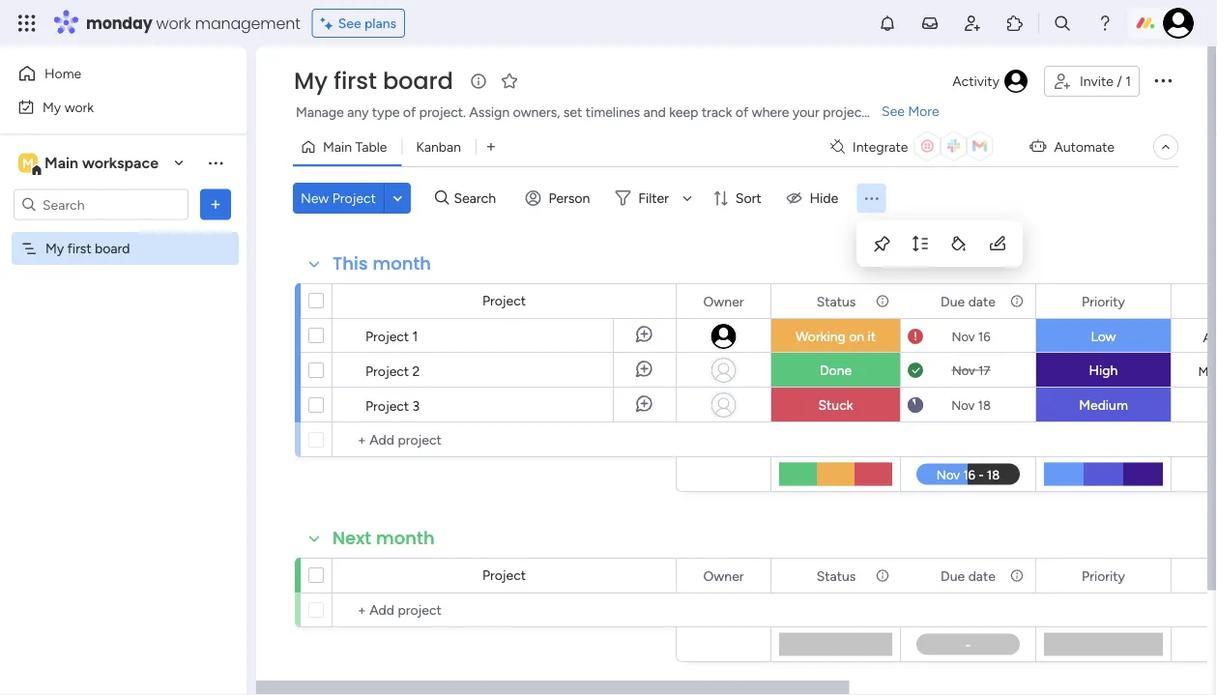 Task type: describe. For each thing, give the bounding box(es) containing it.
invite
[[1080, 73, 1114, 89]]

manage any type of project. assign owners, set timelines and keep track of where your project stands.
[[296, 104, 913, 120]]

month for next month
[[376, 526, 435, 551]]

invite / 1 button
[[1045, 66, 1140, 97]]

date for next month
[[969, 568, 996, 584]]

sort button
[[705, 183, 773, 214]]

medium
[[1080, 397, 1129, 413]]

person button
[[518, 183, 602, 214]]

monday work management
[[86, 12, 301, 34]]

search everything image
[[1053, 14, 1073, 33]]

nov 16
[[952, 329, 991, 344]]

more
[[909, 103, 940, 119]]

workspace options image
[[206, 153, 225, 172]]

due date field for this month
[[936, 291, 1001, 312]]

2 of from the left
[[736, 104, 749, 120]]

track
[[702, 104, 733, 120]]

working
[[796, 328, 846, 345]]

project inside button
[[332, 190, 376, 207]]

This month field
[[328, 251, 436, 277]]

status for first 'status' field
[[817, 293, 856, 310]]

set
[[564, 104, 583, 120]]

work for my
[[64, 99, 94, 115]]

main table button
[[293, 132, 402, 162]]

1 horizontal spatial my first board
[[294, 65, 453, 97]]

notifications image
[[878, 14, 898, 33]]

assign
[[469, 104, 510, 120]]

new project
[[301, 190, 376, 207]]

board inside list box
[[95, 240, 130, 257]]

filter
[[639, 190, 669, 207]]

priority field for this month
[[1078, 291, 1131, 312]]

kanban
[[416, 139, 461, 155]]

your
[[793, 104, 820, 120]]

1 of from the left
[[403, 104, 416, 120]]

management
[[195, 12, 301, 34]]

integrate
[[853, 139, 909, 155]]

my work
[[43, 99, 94, 115]]

it
[[868, 328, 876, 345]]

owners,
[[513, 104, 560, 120]]

working on it
[[796, 328, 876, 345]]

options image
[[1152, 68, 1175, 92]]

2 status field from the top
[[812, 565, 861, 587]]

work for monday
[[156, 12, 191, 34]]

my first board inside list box
[[45, 240, 130, 257]]

column information image for this month
[[1010, 294, 1025, 309]]

this month
[[333, 251, 432, 276]]

activity
[[953, 73, 1000, 89]]

month for this month
[[373, 251, 432, 276]]

1 horizontal spatial board
[[383, 65, 453, 97]]

1 owner from the top
[[704, 293, 744, 310]]

column information image for first 'status' field
[[875, 294, 891, 309]]

invite / 1
[[1080, 73, 1132, 89]]

ac
[[1204, 330, 1218, 345]]

see for see plans
[[338, 15, 361, 31]]

home button
[[12, 58, 208, 89]]

see more
[[882, 103, 940, 119]]

keep
[[670, 104, 699, 120]]

my inside list box
[[45, 240, 64, 257]]

help image
[[1096, 14, 1115, 33]]

my work button
[[12, 91, 208, 122]]

john smith image
[[1164, 8, 1195, 39]]

activity button
[[945, 66, 1037, 97]]

project.
[[419, 104, 466, 120]]

workspace image
[[18, 152, 38, 174]]

stuck
[[819, 397, 854, 413]]

nov 17
[[952, 363, 991, 378]]

priority for this month
[[1082, 293, 1126, 310]]

stands.
[[871, 104, 913, 120]]

Search field
[[449, 185, 507, 212]]

see more link
[[880, 102, 942, 121]]

any
[[347, 104, 369, 120]]

/
[[1117, 73, 1123, 89]]

1 owner field from the top
[[699, 291, 749, 312]]

next
[[333, 526, 372, 551]]

my inside button
[[43, 99, 61, 115]]

person
[[549, 190, 590, 207]]

timelines
[[586, 104, 640, 120]]

1 nov from the top
[[952, 329, 976, 344]]



Task type: locate. For each thing, give the bounding box(es) containing it.
1 date from the top
[[969, 293, 996, 310]]

main inside button
[[323, 139, 352, 155]]

status
[[817, 293, 856, 310], [817, 568, 856, 584]]

0 vertical spatial board
[[383, 65, 453, 97]]

2 owner field from the top
[[699, 565, 749, 587]]

0 vertical spatial status
[[817, 293, 856, 310]]

2 status from the top
[[817, 568, 856, 584]]

nov left 16
[[952, 329, 976, 344]]

1 right /
[[1126, 73, 1132, 89]]

see left "more"
[[882, 103, 905, 119]]

2 priority field from the top
[[1078, 565, 1131, 587]]

0 vertical spatial owner field
[[699, 291, 749, 312]]

v2 overdue deadline image
[[908, 327, 924, 346]]

priority
[[1082, 293, 1126, 310], [1082, 568, 1126, 584]]

sort
[[736, 190, 762, 207]]

0 vertical spatial due
[[941, 293, 965, 310]]

m
[[22, 155, 34, 171]]

Status field
[[812, 291, 861, 312], [812, 565, 861, 587]]

month inside next month field
[[376, 526, 435, 551]]

project
[[332, 190, 376, 207], [483, 293, 526, 309], [366, 328, 409, 344], [366, 363, 409, 379], [366, 398, 409, 414], [483, 567, 526, 584]]

Due date field
[[936, 291, 1001, 312], [936, 565, 1001, 587]]

1 column information image from the top
[[875, 294, 891, 309]]

nov for project 3
[[952, 398, 975, 413]]

month right next
[[376, 526, 435, 551]]

2 nov from the top
[[952, 363, 976, 378]]

1 vertical spatial see
[[882, 103, 905, 119]]

1 horizontal spatial 1
[[1126, 73, 1132, 89]]

month
[[373, 251, 432, 276], [376, 526, 435, 551]]

work
[[156, 12, 191, 34], [64, 99, 94, 115]]

project 3
[[366, 398, 420, 414]]

nov
[[952, 329, 976, 344], [952, 363, 976, 378], [952, 398, 975, 413]]

date
[[969, 293, 996, 310], [969, 568, 996, 584]]

hide
[[810, 190, 839, 207]]

status for first 'status' field from the bottom
[[817, 568, 856, 584]]

17
[[979, 363, 991, 378]]

board
[[383, 65, 453, 97], [95, 240, 130, 257]]

1 horizontal spatial work
[[156, 12, 191, 34]]

1 horizontal spatial see
[[882, 103, 905, 119]]

options image
[[206, 195, 225, 214]]

0 vertical spatial priority field
[[1078, 291, 1131, 312]]

1 column information image from the top
[[1010, 294, 1025, 309]]

priority for next month
[[1082, 568, 1126, 584]]

owner
[[704, 293, 744, 310], [704, 568, 744, 584]]

first up any
[[334, 65, 377, 97]]

project
[[823, 104, 867, 120]]

v2 done deadline image
[[908, 361, 924, 380]]

nov left the 18
[[952, 398, 975, 413]]

Owner field
[[699, 291, 749, 312], [699, 565, 749, 587]]

column information image
[[1010, 294, 1025, 309], [1010, 568, 1025, 584]]

automate
[[1055, 139, 1115, 155]]

My first board field
[[289, 65, 458, 97]]

2 column information image from the top
[[1010, 568, 1025, 584]]

1 due date from the top
[[941, 293, 996, 310]]

1 vertical spatial 1
[[413, 328, 418, 344]]

show board description image
[[467, 72, 490, 91]]

2 due from the top
[[941, 568, 965, 584]]

my
[[294, 65, 328, 97], [43, 99, 61, 115], [45, 240, 64, 257]]

hide button
[[779, 183, 850, 214]]

1 due date field from the top
[[936, 291, 1001, 312]]

done
[[820, 362, 852, 379]]

column information image for next month
[[1010, 568, 1025, 584]]

0 vertical spatial column information image
[[1010, 294, 1025, 309]]

0 horizontal spatial first
[[67, 240, 92, 257]]

2 due date from the top
[[941, 568, 996, 584]]

column information image
[[875, 294, 891, 309], [875, 568, 891, 584]]

1 horizontal spatial first
[[334, 65, 377, 97]]

arrow down image
[[676, 187, 699, 210]]

board up project. on the left top of page
[[383, 65, 453, 97]]

next month
[[333, 526, 435, 551]]

1 vertical spatial due
[[941, 568, 965, 584]]

first
[[334, 65, 377, 97], [67, 240, 92, 257]]

1 vertical spatial priority
[[1082, 568, 1126, 584]]

on
[[849, 328, 865, 345]]

2
[[413, 363, 420, 379]]

add to favorites image
[[500, 71, 519, 90]]

mee
[[1199, 364, 1218, 379]]

see for see more
[[882, 103, 905, 119]]

0 vertical spatial work
[[156, 12, 191, 34]]

project 1
[[366, 328, 418, 344]]

1 vertical spatial month
[[376, 526, 435, 551]]

first down search in workspace field
[[67, 240, 92, 257]]

new project button
[[293, 183, 384, 214]]

2 priority from the top
[[1082, 568, 1126, 584]]

nov 18
[[952, 398, 991, 413]]

see plans
[[338, 15, 397, 31]]

my first board list box
[[0, 228, 247, 526]]

0 vertical spatial 1
[[1126, 73, 1132, 89]]

1 horizontal spatial main
[[323, 139, 352, 155]]

my down search in workspace field
[[45, 240, 64, 257]]

0 vertical spatial nov
[[952, 329, 976, 344]]

1 up 2
[[413, 328, 418, 344]]

0 horizontal spatial work
[[64, 99, 94, 115]]

1 vertical spatial my first board
[[45, 240, 130, 257]]

16
[[979, 329, 991, 344]]

due
[[941, 293, 965, 310], [941, 568, 965, 584]]

menu image
[[863, 189, 881, 207]]

0 vertical spatial column information image
[[875, 294, 891, 309]]

angle down image
[[393, 191, 403, 206]]

1 vertical spatial due date
[[941, 568, 996, 584]]

date for this month
[[969, 293, 996, 310]]

invite members image
[[963, 14, 983, 33]]

0 vertical spatial month
[[373, 251, 432, 276]]

new
[[301, 190, 329, 207]]

1 vertical spatial date
[[969, 568, 996, 584]]

my first board down search in workspace field
[[45, 240, 130, 257]]

2 + add project text field from the top
[[342, 599, 667, 622]]

first inside list box
[[67, 240, 92, 257]]

1 vertical spatial priority field
[[1078, 565, 1131, 587]]

1 horizontal spatial of
[[736, 104, 749, 120]]

main right workspace image
[[44, 154, 78, 172]]

1 vertical spatial due date field
[[936, 565, 1001, 587]]

my down home
[[43, 99, 61, 115]]

my first board up type at left
[[294, 65, 453, 97]]

and
[[644, 104, 666, 120]]

1 priority field from the top
[[1078, 291, 1131, 312]]

see left plans
[[338, 15, 361, 31]]

plans
[[365, 15, 397, 31]]

due for this month
[[941, 293, 965, 310]]

low
[[1091, 328, 1117, 345]]

monday
[[86, 12, 152, 34]]

main workspace
[[44, 154, 159, 172]]

due date
[[941, 293, 996, 310], [941, 568, 996, 584]]

3
[[413, 398, 420, 414]]

where
[[752, 104, 790, 120]]

due date for next month
[[941, 568, 996, 584]]

manage
[[296, 104, 344, 120]]

work down home
[[64, 99, 94, 115]]

3 nov from the top
[[952, 398, 975, 413]]

column information image for first 'status' field from the bottom
[[875, 568, 891, 584]]

0 horizontal spatial my first board
[[45, 240, 130, 257]]

0 vertical spatial priority
[[1082, 293, 1126, 310]]

2 due date field from the top
[[936, 565, 1001, 587]]

1 vertical spatial first
[[67, 240, 92, 257]]

Next month field
[[328, 526, 440, 551]]

main
[[323, 139, 352, 155], [44, 154, 78, 172]]

board down search in workspace field
[[95, 240, 130, 257]]

0 vertical spatial see
[[338, 15, 361, 31]]

1
[[1126, 73, 1132, 89], [413, 328, 418, 344]]

1 vertical spatial owner
[[704, 568, 744, 584]]

add view image
[[487, 140, 495, 154]]

1 vertical spatial nov
[[952, 363, 976, 378]]

0 vertical spatial due date
[[941, 293, 996, 310]]

apps image
[[1006, 14, 1025, 33]]

type
[[372, 104, 400, 120]]

1 due from the top
[[941, 293, 965, 310]]

0 horizontal spatial main
[[44, 154, 78, 172]]

0 vertical spatial owner
[[704, 293, 744, 310]]

of right type at left
[[403, 104, 416, 120]]

work inside button
[[64, 99, 94, 115]]

collapse board header image
[[1159, 139, 1174, 155]]

1 vertical spatial work
[[64, 99, 94, 115]]

1 priority from the top
[[1082, 293, 1126, 310]]

see inside "button"
[[338, 15, 361, 31]]

kanban button
[[402, 132, 476, 162]]

1 vertical spatial column information image
[[875, 568, 891, 584]]

due for next month
[[941, 568, 965, 584]]

nov for project 2
[[952, 363, 976, 378]]

of
[[403, 104, 416, 120], [736, 104, 749, 120]]

0 horizontal spatial 1
[[413, 328, 418, 344]]

main for main workspace
[[44, 154, 78, 172]]

priority field for next month
[[1078, 565, 1131, 587]]

1 + add project text field from the top
[[342, 428, 667, 452]]

Search in workspace field
[[41, 193, 162, 216]]

1 vertical spatial status
[[817, 568, 856, 584]]

1 status from the top
[[817, 293, 856, 310]]

inbox image
[[921, 14, 940, 33]]

project 2
[[366, 363, 420, 379]]

2 vertical spatial my
[[45, 240, 64, 257]]

home
[[44, 65, 81, 82]]

1 vertical spatial status field
[[812, 565, 861, 587]]

0 vertical spatial date
[[969, 293, 996, 310]]

see plans button
[[312, 9, 405, 38]]

high
[[1090, 362, 1118, 379]]

2 vertical spatial nov
[[952, 398, 975, 413]]

select product image
[[17, 14, 37, 33]]

table
[[355, 139, 387, 155]]

my first board
[[294, 65, 453, 97], [45, 240, 130, 257]]

v2 search image
[[435, 187, 449, 209]]

work right monday
[[156, 12, 191, 34]]

0 vertical spatial first
[[334, 65, 377, 97]]

1 vertical spatial owner field
[[699, 565, 749, 587]]

nov left 17
[[952, 363, 976, 378]]

1 vertical spatial + add project text field
[[342, 599, 667, 622]]

workspace selection element
[[18, 151, 162, 177]]

0 vertical spatial + add project text field
[[342, 428, 667, 452]]

main table
[[323, 139, 387, 155]]

main inside workspace selection element
[[44, 154, 78, 172]]

+ Add project text field
[[342, 428, 667, 452], [342, 599, 667, 622]]

2 column information image from the top
[[875, 568, 891, 584]]

1 inside button
[[1126, 73, 1132, 89]]

0 horizontal spatial see
[[338, 15, 361, 31]]

see
[[338, 15, 361, 31], [882, 103, 905, 119]]

0 vertical spatial status field
[[812, 291, 861, 312]]

workspace
[[82, 154, 159, 172]]

my up manage
[[294, 65, 328, 97]]

main for main table
[[323, 139, 352, 155]]

option
[[0, 231, 247, 235]]

dapulse integrations image
[[831, 140, 845, 154]]

18
[[978, 398, 991, 413]]

0 horizontal spatial of
[[403, 104, 416, 120]]

main left table
[[323, 139, 352, 155]]

1 status field from the top
[[812, 291, 861, 312]]

2 owner from the top
[[704, 568, 744, 584]]

Priority field
[[1078, 291, 1131, 312], [1078, 565, 1131, 587]]

this
[[333, 251, 368, 276]]

1 vertical spatial board
[[95, 240, 130, 257]]

0 vertical spatial due date field
[[936, 291, 1001, 312]]

of right track at the right top of page
[[736, 104, 749, 120]]

month right this
[[373, 251, 432, 276]]

due date field for next month
[[936, 565, 1001, 587]]

0 vertical spatial my
[[294, 65, 328, 97]]

filter button
[[608, 183, 699, 214]]

1 vertical spatial column information image
[[1010, 568, 1025, 584]]

due date for this month
[[941, 293, 996, 310]]

month inside the this month field
[[373, 251, 432, 276]]

2 date from the top
[[969, 568, 996, 584]]

autopilot image
[[1030, 134, 1047, 158]]

1 vertical spatial my
[[43, 99, 61, 115]]

0 horizontal spatial board
[[95, 240, 130, 257]]

0 vertical spatial my first board
[[294, 65, 453, 97]]



Task type: vqa. For each thing, say whether or not it's contained in the screenshot.
the bottom sum
no



